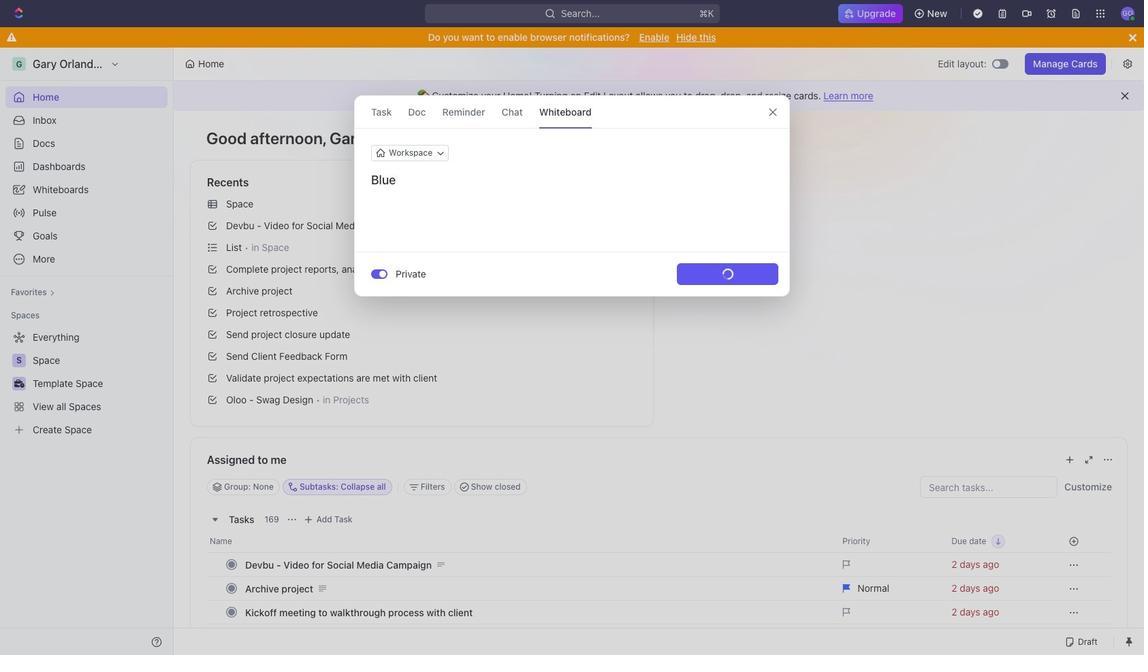 Task type: describe. For each thing, give the bounding box(es) containing it.
Search tasks... text field
[[921, 477, 1057, 498]]

Name this Whiteboard... field
[[355, 172, 789, 189]]



Task type: vqa. For each thing, say whether or not it's contained in the screenshot.
the bottommost the Add
no



Task type: locate. For each thing, give the bounding box(es) containing it.
alert
[[174, 81, 1144, 111]]

dialog
[[354, 95, 790, 297]]

tree
[[5, 327, 168, 441]]

tree inside sidebar navigation
[[5, 327, 168, 441]]

sidebar navigation
[[0, 48, 174, 656]]



